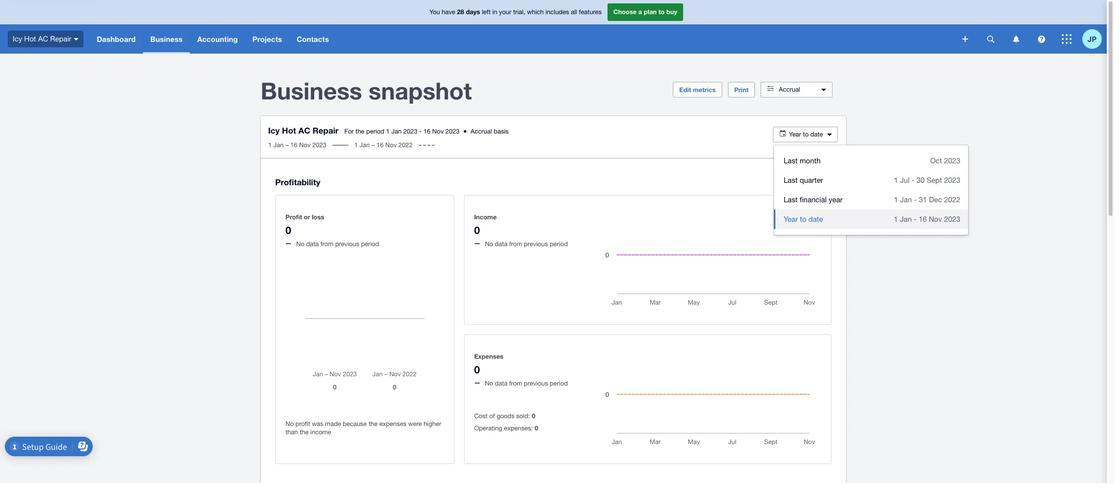 Task type: locate. For each thing, give the bounding box(es) containing it.
2023
[[404, 128, 418, 135], [446, 128, 460, 135], [313, 142, 327, 149], [944, 157, 961, 165], [944, 176, 961, 185], [944, 215, 961, 224]]

of
[[489, 413, 495, 420]]

1 for 1 jan - 31 dec 2022
[[894, 196, 898, 204]]

period list box
[[774, 145, 968, 235]]

nov inside period 'list box'
[[929, 215, 942, 224]]

0 horizontal spatial svg image
[[1013, 35, 1019, 43]]

navigation containing dashboard
[[89, 24, 956, 54]]

0 horizontal spatial ac
[[38, 35, 48, 43]]

0 vertical spatial the
[[356, 128, 365, 135]]

previous
[[335, 241, 359, 248], [524, 241, 548, 248], [524, 380, 548, 387]]

0 vertical spatial last
[[784, 157, 798, 165]]

year to date up month
[[789, 131, 823, 138]]

2023 right sept
[[944, 176, 961, 185]]

to inside popup button
[[803, 131, 809, 138]]

nov down for the period 1 jan 2023 - 16 nov 2023  ●  accrual basis
[[386, 142, 397, 149]]

no data from previous period down income 0
[[485, 241, 568, 248]]

last left quarter
[[784, 176, 798, 185]]

period
[[367, 128, 385, 135], [361, 241, 379, 248], [550, 241, 568, 248], [550, 380, 568, 387]]

0 vertical spatial 2022
[[399, 142, 413, 149]]

data down expenses 0
[[495, 380, 508, 387]]

projects button
[[245, 24, 289, 54]]

0 horizontal spatial hot
[[24, 35, 36, 43]]

16 for 1 jan – 16 nov 2022
[[377, 142, 384, 149]]

icy
[[13, 35, 22, 43], [268, 125, 280, 136]]

period for expenses 0
[[550, 380, 568, 387]]

1 for 1 jul - 30 sept 2023
[[894, 176, 898, 185]]

to inside period 'list box'
[[800, 215, 807, 224]]

choose a plan to buy
[[614, 8, 677, 16]]

0 vertical spatial to
[[659, 8, 665, 16]]

2 svg image from the left
[[1038, 35, 1045, 43]]

1 horizontal spatial hot
[[282, 125, 296, 136]]

2022 right dec on the top of the page
[[944, 196, 961, 204]]

0 vertical spatial year
[[789, 131, 802, 138]]

1 vertical spatial year
[[784, 215, 798, 224]]

dec
[[929, 196, 942, 204]]

- down 1 jan - 31 dec 2022
[[914, 215, 917, 224]]

loss
[[312, 213, 324, 221]]

svg image
[[1013, 35, 1019, 43], [1038, 35, 1045, 43]]

year to date inside popup button
[[789, 131, 823, 138]]

1 horizontal spatial business
[[261, 77, 362, 104]]

contacts
[[297, 35, 329, 43]]

1 vertical spatial accrual
[[471, 128, 492, 135]]

no for expenses 0
[[485, 380, 493, 387]]

1 horizontal spatial –
[[372, 142, 375, 149]]

navigation
[[89, 24, 956, 54]]

features
[[579, 8, 602, 16]]

1 horizontal spatial icy hot ac repair
[[268, 125, 339, 136]]

business snapshot
[[261, 77, 472, 104]]

0 vertical spatial ac
[[38, 35, 48, 43]]

nov down dec on the top of the page
[[929, 215, 942, 224]]

repair inside icy hot ac repair popup button
[[50, 35, 71, 43]]

1 vertical spatial business
[[261, 77, 362, 104]]

0 vertical spatial accrual
[[779, 86, 800, 93]]

28
[[457, 8, 464, 16]]

16 down for the period 1 jan 2023 - 16 nov 2023  ●  accrual basis
[[377, 142, 384, 149]]

ac
[[38, 35, 48, 43], [299, 125, 311, 136]]

period for profit or loss 0
[[361, 241, 379, 248]]

last
[[784, 157, 798, 165], [784, 176, 798, 185], [784, 196, 798, 204]]

2023 up 1 jan – 16 nov 2022
[[404, 128, 418, 135]]

2022 down for the period 1 jan 2023 - 16 nov 2023  ●  accrual basis
[[399, 142, 413, 149]]

no down the profit or loss 0
[[296, 241, 305, 248]]

data
[[306, 241, 319, 248], [495, 241, 508, 248], [495, 380, 508, 387]]

date inside popup button
[[811, 131, 823, 138]]

cost of goods sold: 0 operating expenses: 0
[[474, 413, 538, 433]]

0 horizontal spatial icy
[[13, 35, 22, 43]]

2023 up profitability
[[313, 142, 327, 149]]

2023 for 1 jul - 30 sept 2023
[[944, 176, 961, 185]]

jan for 1 jan – 16 nov 2022
[[360, 142, 370, 149]]

1 last from the top
[[784, 157, 798, 165]]

previous for expenses 0
[[524, 380, 548, 387]]

accrual left basis
[[471, 128, 492, 135]]

income 0
[[474, 213, 497, 237]]

no down income 0
[[485, 241, 493, 248]]

income
[[310, 429, 331, 436]]

– for 16 nov 2022
[[372, 142, 375, 149]]

year to date
[[789, 131, 823, 138], [784, 215, 823, 224]]

buy
[[667, 8, 677, 16]]

year to date down last financial year
[[784, 215, 823, 224]]

business
[[150, 35, 183, 43], [261, 77, 362, 104]]

1 for 1 jan – 16 nov 2023
[[268, 142, 272, 149]]

navigation inside banner
[[89, 24, 956, 54]]

no for income 0
[[485, 241, 493, 248]]

month
[[800, 157, 821, 165]]

previous for income 0
[[524, 241, 548, 248]]

repair
[[50, 35, 71, 43], [313, 125, 339, 136]]

0 vertical spatial icy hot ac repair
[[13, 35, 71, 43]]

1 vertical spatial to
[[803, 131, 809, 138]]

the right because
[[369, 421, 378, 428]]

2 vertical spatial last
[[784, 196, 798, 204]]

2023 down 1 jan - 31 dec 2022
[[944, 215, 961, 224]]

1 vertical spatial last
[[784, 176, 798, 185]]

nov
[[433, 128, 444, 135], [300, 142, 311, 149], [386, 142, 397, 149], [929, 215, 942, 224]]

jan for 1 jan – 16 nov 2023
[[274, 142, 284, 149]]

date down financial
[[809, 215, 823, 224]]

year down last financial year
[[784, 215, 798, 224]]

accrual inside popup button
[[779, 86, 800, 93]]

1 vertical spatial repair
[[313, 125, 339, 136]]

date
[[811, 131, 823, 138], [809, 215, 823, 224]]

nov for 1 jan - 16 nov 2023
[[929, 215, 942, 224]]

group containing last month
[[774, 145, 968, 235]]

1 for 1 jan – 16 nov 2022
[[355, 142, 358, 149]]

0 horizontal spatial accrual
[[471, 128, 492, 135]]

2 vertical spatial the
[[300, 429, 309, 436]]

- down snapshot
[[420, 128, 422, 135]]

1 – from the left
[[286, 142, 289, 149]]

financial
[[800, 196, 827, 204]]

1 horizontal spatial 2022
[[944, 196, 961, 204]]

print button
[[728, 82, 755, 98]]

expenses 0
[[474, 353, 504, 376]]

from for profit or loss 0
[[321, 241, 334, 248]]

no data from previous period
[[296, 241, 379, 248], [485, 241, 568, 248], [485, 380, 568, 387]]

0 vertical spatial year to date
[[789, 131, 823, 138]]

no data from previous period down loss
[[296, 241, 379, 248]]

0 inside the profit or loss 0
[[286, 224, 291, 237]]

last left financial
[[784, 196, 798, 204]]

data for income 0
[[495, 241, 508, 248]]

0 vertical spatial business
[[150, 35, 183, 43]]

expenses
[[379, 421, 407, 428]]

0
[[286, 224, 291, 237], [474, 224, 480, 237], [474, 364, 480, 376], [532, 413, 535, 420], [535, 425, 538, 433]]

1 vertical spatial date
[[809, 215, 823, 224]]

from
[[321, 241, 334, 248], [509, 241, 522, 248], [509, 380, 522, 387]]

metrics
[[693, 86, 716, 94]]

1 vertical spatial 2022
[[944, 196, 961, 204]]

period for income 0
[[550, 241, 568, 248]]

31
[[919, 196, 927, 204]]

1 horizontal spatial ac
[[299, 125, 311, 136]]

1
[[386, 128, 390, 135], [268, 142, 272, 149], [355, 142, 358, 149], [894, 176, 898, 185], [894, 196, 898, 204], [894, 215, 898, 224]]

last left month
[[784, 157, 798, 165]]

0 horizontal spatial icy hot ac repair
[[13, 35, 71, 43]]

1 vertical spatial icy hot ac repair
[[268, 125, 339, 136]]

jp button
[[1083, 24, 1107, 54]]

quarter
[[800, 176, 823, 185]]

2 vertical spatial to
[[800, 215, 807, 224]]

last financial year
[[784, 196, 843, 204]]

1 jan – 16 nov 2023
[[268, 142, 327, 149]]

operating
[[474, 425, 502, 433]]

contacts button
[[289, 24, 336, 54]]

data down the profit or loss 0
[[306, 241, 319, 248]]

accrual
[[779, 86, 800, 93], [471, 128, 492, 135]]

0 down income
[[474, 224, 480, 237]]

jan for 1 jan - 31 dec 2022
[[900, 196, 912, 204]]

0 vertical spatial date
[[811, 131, 823, 138]]

svg image inside icy hot ac repair popup button
[[74, 38, 79, 40]]

1 vertical spatial the
[[369, 421, 378, 428]]

data for expenses 0
[[495, 380, 508, 387]]

previous for profit or loss 0
[[335, 241, 359, 248]]

16
[[424, 128, 431, 135], [291, 142, 298, 149], [377, 142, 384, 149], [919, 215, 927, 224]]

you
[[430, 8, 440, 16]]

0 vertical spatial icy
[[13, 35, 22, 43]]

to
[[659, 8, 665, 16], [803, 131, 809, 138], [800, 215, 807, 224]]

1 horizontal spatial the
[[356, 128, 365, 135]]

- for last quarter
[[912, 176, 915, 185]]

1 for 1 jan - 16 nov 2023
[[894, 215, 898, 224]]

2 last from the top
[[784, 176, 798, 185]]

3 last from the top
[[784, 196, 798, 204]]

–
[[286, 142, 289, 149], [372, 142, 375, 149]]

higher
[[424, 421, 441, 428]]

1 vertical spatial ac
[[299, 125, 311, 136]]

hot
[[24, 35, 36, 43], [282, 125, 296, 136]]

data down income 0
[[495, 241, 508, 248]]

1 horizontal spatial accrual
[[779, 86, 800, 93]]

2022
[[399, 142, 413, 149], [944, 196, 961, 204]]

last for last month
[[784, 157, 798, 165]]

banner
[[0, 0, 1107, 54]]

16 down '31'
[[919, 215, 927, 224]]

1 horizontal spatial svg image
[[1038, 35, 1045, 43]]

1 vertical spatial year to date
[[784, 215, 823, 224]]

2022 inside period 'list box'
[[944, 196, 961, 204]]

group
[[774, 145, 968, 235]]

the
[[356, 128, 365, 135], [369, 421, 378, 428], [300, 429, 309, 436]]

16 inside period 'list box'
[[919, 215, 927, 224]]

- left 30
[[912, 176, 915, 185]]

no data from previous period up sold:
[[485, 380, 568, 387]]

0 vertical spatial repair
[[50, 35, 71, 43]]

-
[[420, 128, 422, 135], [912, 176, 915, 185], [914, 196, 917, 204], [914, 215, 917, 224]]

to down last financial year
[[800, 215, 807, 224]]

no inside no profit was made because the expenses were higher than the income
[[286, 421, 294, 428]]

icy hot ac repair
[[13, 35, 71, 43], [268, 125, 339, 136]]

year inside popup button
[[789, 131, 802, 138]]

to up last month
[[803, 131, 809, 138]]

the right for
[[356, 128, 365, 135]]

2023 for for the period 1 jan 2023 - 16 nov 2023  ●  accrual basis
[[404, 128, 418, 135]]

trial,
[[513, 8, 525, 16]]

0 horizontal spatial –
[[286, 142, 289, 149]]

0 horizontal spatial repair
[[50, 35, 71, 43]]

no up than
[[286, 421, 294, 428]]

1 vertical spatial hot
[[282, 125, 296, 136]]

0 horizontal spatial 2022
[[399, 142, 413, 149]]

2023 for 1 jan - 16 nov 2023
[[944, 215, 961, 224]]

business for business
[[150, 35, 183, 43]]

no
[[296, 241, 305, 248], [485, 241, 493, 248], [485, 380, 493, 387], [286, 421, 294, 428]]

from for income 0
[[509, 241, 522, 248]]

the down "profit"
[[300, 429, 309, 436]]

no down expenses 0
[[485, 380, 493, 387]]

- left '31'
[[914, 196, 917, 204]]

to left buy
[[659, 8, 665, 16]]

for the period 1 jan 2023 - 16 nov 2023  ●  accrual basis
[[345, 128, 509, 135]]

None field
[[774, 145, 969, 236]]

2 – from the left
[[372, 142, 375, 149]]

year up last month
[[789, 131, 802, 138]]

date up month
[[811, 131, 823, 138]]

nov for 1 jan – 16 nov 2022
[[386, 142, 397, 149]]

year to date inside period 'list box'
[[784, 215, 823, 224]]

1 horizontal spatial icy
[[268, 125, 280, 136]]

business inside dropdown button
[[150, 35, 183, 43]]

16 up profitability
[[291, 142, 298, 149]]

accrual up year to date popup button
[[779, 86, 800, 93]]

year
[[829, 196, 843, 204]]

0 down expenses on the left bottom
[[474, 364, 480, 376]]

date inside period 'list box'
[[809, 215, 823, 224]]

year
[[789, 131, 802, 138], [784, 215, 798, 224]]

icy hot ac repair inside icy hot ac repair popup button
[[13, 35, 71, 43]]

nov up profitability
[[300, 142, 311, 149]]

none field containing last month
[[774, 145, 969, 236]]

projects
[[253, 35, 282, 43]]

svg image
[[1062, 34, 1072, 44], [987, 35, 995, 43], [963, 36, 968, 42], [74, 38, 79, 40]]

0 down profit
[[286, 224, 291, 237]]

0 horizontal spatial business
[[150, 35, 183, 43]]

0 vertical spatial hot
[[24, 35, 36, 43]]

dashboard
[[97, 35, 136, 43]]

0 right sold:
[[532, 413, 535, 420]]

sept
[[927, 176, 942, 185]]

a
[[639, 8, 642, 16]]

0 right expenses:
[[535, 425, 538, 433]]

2023 left basis
[[446, 128, 460, 135]]



Task type: vqa. For each thing, say whether or not it's contained in the screenshot.
banking preview line graph image
no



Task type: describe. For each thing, give the bounding box(es) containing it.
hot inside popup button
[[24, 35, 36, 43]]

your
[[499, 8, 512, 16]]

choose
[[614, 8, 637, 16]]

sold:
[[516, 413, 530, 420]]

plan
[[644, 8, 657, 16]]

which
[[527, 8, 544, 16]]

16 down snapshot
[[424, 128, 431, 135]]

business button
[[143, 24, 190, 54]]

dashboard link
[[89, 24, 143, 54]]

16 for 1 jan – 16 nov 2023
[[291, 142, 298, 149]]

1 svg image from the left
[[1013, 35, 1019, 43]]

accrual button
[[761, 82, 833, 98]]

16 for 1 jan - 16 nov 2023
[[919, 215, 927, 224]]

were
[[408, 421, 422, 428]]

last quarter
[[784, 176, 823, 185]]

1 jan – 16 nov 2022
[[355, 142, 413, 149]]

profit
[[296, 421, 310, 428]]

1 vertical spatial icy
[[268, 125, 280, 136]]

0 horizontal spatial the
[[300, 429, 309, 436]]

ac inside popup button
[[38, 35, 48, 43]]

profitability
[[275, 177, 320, 188]]

banner containing jp
[[0, 0, 1107, 54]]

cost
[[474, 413, 488, 420]]

days
[[466, 8, 480, 16]]

no profit was made because the expenses were higher than the income
[[286, 421, 441, 436]]

year inside period 'list box'
[[784, 215, 798, 224]]

made
[[325, 421, 341, 428]]

icy hot ac repair button
[[0, 24, 89, 54]]

or
[[304, 213, 310, 221]]

2023 for 1 jan – 16 nov 2023
[[313, 142, 327, 149]]

2022 for 1 jan - 31 dec 2022
[[944, 196, 961, 204]]

expenses:
[[504, 425, 533, 433]]

1 jan - 31 dec 2022
[[894, 196, 961, 204]]

no data from previous period for profit or loss 0
[[296, 241, 379, 248]]

edit
[[679, 86, 691, 94]]

expenses
[[474, 353, 504, 361]]

goods
[[497, 413, 515, 420]]

1 jan - 16 nov 2023
[[894, 215, 961, 224]]

for
[[345, 128, 354, 135]]

1 jul - 30 sept 2023
[[894, 176, 961, 185]]

than
[[286, 429, 298, 436]]

in
[[492, 8, 497, 16]]

no data from previous period for income 0
[[485, 241, 568, 248]]

– for 16 nov 2023
[[286, 142, 289, 149]]

- for year to date
[[914, 215, 917, 224]]

print
[[734, 86, 749, 94]]

because
[[343, 421, 367, 428]]

business for business snapshot
[[261, 77, 362, 104]]

group inside field
[[774, 145, 968, 235]]

you have 28 days left in your trial, which includes all features
[[430, 8, 602, 16]]

0 inside expenses 0
[[474, 364, 480, 376]]

data for profit or loss 0
[[306, 241, 319, 248]]

2 horizontal spatial the
[[369, 421, 378, 428]]

2022 for 1 jan – 16 nov 2022
[[399, 142, 413, 149]]

profit or loss 0
[[286, 213, 324, 237]]

nov down snapshot
[[433, 128, 444, 135]]

oct
[[930, 157, 942, 165]]

no data from previous period for expenses 0
[[485, 380, 568, 387]]

all
[[571, 8, 577, 16]]

income
[[474, 213, 497, 221]]

jp
[[1088, 34, 1097, 43]]

year to date button
[[774, 127, 839, 143]]

- for last financial year
[[914, 196, 917, 204]]

last for last financial year
[[784, 196, 798, 204]]

jul
[[900, 176, 910, 185]]

1 horizontal spatial repair
[[313, 125, 339, 136]]

nov for 1 jan – 16 nov 2023
[[300, 142, 311, 149]]

jan for 1 jan - 16 nov 2023
[[900, 215, 912, 224]]

last month
[[784, 157, 821, 165]]

last for last quarter
[[784, 176, 798, 185]]

icy inside popup button
[[13, 35, 22, 43]]

basis
[[494, 128, 509, 135]]

profit
[[286, 213, 302, 221]]

snapshot
[[369, 77, 472, 104]]

0 inside income 0
[[474, 224, 480, 237]]

oct 2023
[[930, 157, 961, 165]]

accounting button
[[190, 24, 245, 54]]

2023 right oct
[[944, 157, 961, 165]]

edit metrics button
[[673, 82, 722, 98]]

was
[[312, 421, 323, 428]]

left
[[482, 8, 491, 16]]

30
[[917, 176, 925, 185]]

have
[[442, 8, 455, 16]]

accounting
[[197, 35, 238, 43]]

no for profit or loss 0
[[296, 241, 305, 248]]

edit metrics
[[679, 86, 716, 94]]

from for expenses 0
[[509, 380, 522, 387]]

includes
[[546, 8, 569, 16]]



